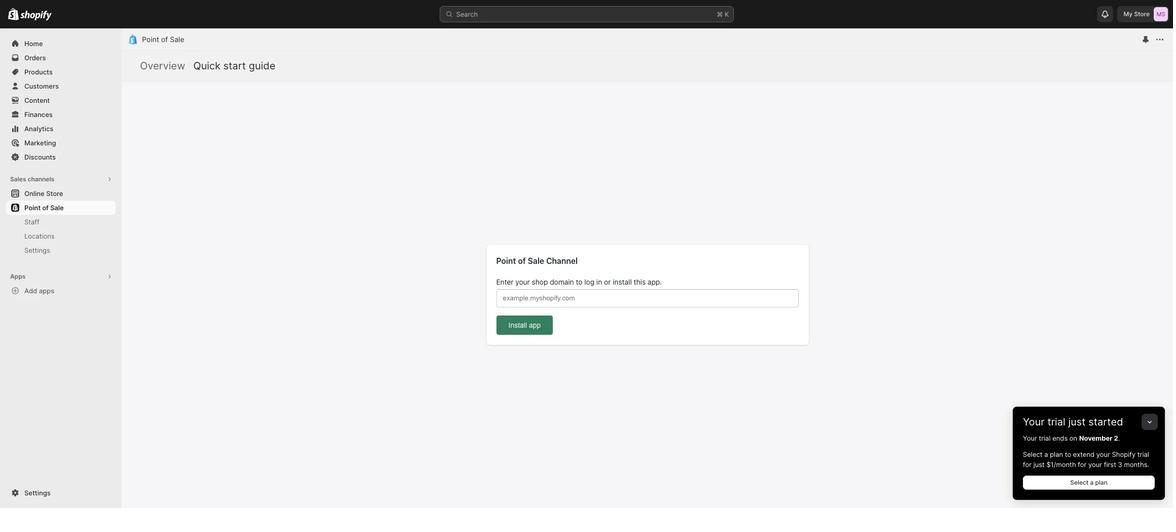 Task type: locate. For each thing, give the bounding box(es) containing it.
1 horizontal spatial sale
[[170, 35, 184, 44]]

store for my store
[[1135, 10, 1150, 18]]

of down online store
[[42, 204, 49, 212]]

0 horizontal spatial store
[[46, 190, 63, 198]]

point right icon for point of sale
[[142, 35, 159, 44]]

just up on
[[1069, 417, 1086, 429]]

point of sale down online store
[[24, 204, 64, 212]]

of up overview "button"
[[161, 35, 168, 44]]

your trial just started element
[[1013, 434, 1166, 501]]

your
[[1023, 417, 1045, 429], [1023, 435, 1038, 443]]

a inside select a plan to extend your shopify trial for just $1/month for your first 3 months.
[[1045, 451, 1049, 459]]

for left $1/month
[[1023, 461, 1032, 469]]

add
[[24, 287, 37, 295]]

2 for from the left
[[1078, 461, 1087, 469]]

0 vertical spatial store
[[1135, 10, 1150, 18]]

settings
[[24, 247, 50, 255], [24, 490, 51, 498]]

point of sale up overview "button"
[[142, 35, 184, 44]]

add apps
[[24, 287, 54, 295]]

select for select a plan
[[1071, 479, 1089, 487]]

0 horizontal spatial for
[[1023, 461, 1032, 469]]

select inside select a plan to extend your shopify trial for just $1/month for your first 3 months.
[[1023, 451, 1043, 459]]

1 vertical spatial settings link
[[6, 487, 116, 501]]

analytics link
[[6, 122, 116, 136]]

0 vertical spatial plan
[[1050, 451, 1064, 459]]

your trial just started
[[1023, 417, 1124, 429]]

select a plan to extend your shopify trial for just $1/month for your first 3 months.
[[1023, 451, 1150, 469]]

trial left ends
[[1039, 435, 1051, 443]]

sale
[[170, 35, 184, 44], [50, 204, 64, 212]]

a up $1/month
[[1045, 451, 1049, 459]]

plan
[[1050, 451, 1064, 459], [1096, 479, 1108, 487]]

1 vertical spatial settings
[[24, 490, 51, 498]]

discounts link
[[6, 150, 116, 164]]

finances link
[[6, 108, 116, 122]]

0 vertical spatial a
[[1045, 451, 1049, 459]]

select
[[1023, 451, 1043, 459], [1071, 479, 1089, 487]]

2 your from the top
[[1023, 435, 1038, 443]]

2
[[1115, 435, 1119, 443]]

select for select a plan to extend your shopify trial for just $1/month for your first 3 months.
[[1023, 451, 1043, 459]]

0 vertical spatial trial
[[1048, 417, 1066, 429]]

home
[[24, 40, 43, 48]]

sale up overview "button"
[[170, 35, 184, 44]]

for down extend
[[1078, 461, 1087, 469]]

0 horizontal spatial point
[[24, 204, 41, 212]]

sales channels button
[[6, 173, 116, 187]]

sales channels
[[10, 176, 54, 183]]

1 your from the top
[[1023, 417, 1045, 429]]

your for your trial just started
[[1023, 417, 1045, 429]]

point of sale link down online store
[[6, 201, 116, 215]]

1 horizontal spatial for
[[1078, 461, 1087, 469]]

orders
[[24, 54, 46, 62]]

k
[[725, 10, 729, 18]]

just inside select a plan to extend your shopify trial for just $1/month for your first 3 months.
[[1034, 461, 1045, 469]]

select down select a plan to extend your shopify trial for just $1/month for your first 3 months.
[[1071, 479, 1089, 487]]

point of sale link up overview "button"
[[142, 35, 184, 44]]

0 horizontal spatial sale
[[50, 204, 64, 212]]

0 vertical spatial just
[[1069, 417, 1086, 429]]

⌘
[[717, 10, 723, 18]]

months.
[[1125, 461, 1150, 469]]

your up your trial ends on november 2 .
[[1023, 417, 1045, 429]]

store inside button
[[46, 190, 63, 198]]

online store link
[[6, 187, 116, 201]]

quick
[[193, 60, 221, 72]]

a for select a plan
[[1091, 479, 1094, 487]]

plan down first
[[1096, 479, 1108, 487]]

0 vertical spatial settings
[[24, 247, 50, 255]]

1 vertical spatial point of sale
[[24, 204, 64, 212]]

2 settings link from the top
[[6, 487, 116, 501]]

plan inside select a plan to extend your shopify trial for just $1/month for your first 3 months.
[[1050, 451, 1064, 459]]

overview
[[140, 60, 185, 72]]

ends
[[1053, 435, 1068, 443]]

content link
[[6, 93, 116, 108]]

1 vertical spatial select
[[1071, 479, 1089, 487]]

overview button
[[140, 60, 185, 72]]

0 horizontal spatial a
[[1045, 451, 1049, 459]]

staff
[[24, 218, 39, 226]]

1 vertical spatial your
[[1089, 461, 1103, 469]]

just left $1/month
[[1034, 461, 1045, 469]]

point
[[142, 35, 159, 44], [24, 204, 41, 212]]

1 vertical spatial plan
[[1096, 479, 1108, 487]]

a down select a plan to extend your shopify trial for just $1/month for your first 3 months.
[[1091, 479, 1094, 487]]

your
[[1097, 451, 1111, 459], [1089, 461, 1103, 469]]

1 settings from the top
[[24, 247, 50, 255]]

trial up ends
[[1048, 417, 1066, 429]]

shopify image
[[8, 8, 19, 20], [20, 11, 52, 21]]

a
[[1045, 451, 1049, 459], [1091, 479, 1094, 487]]

1 horizontal spatial of
[[161, 35, 168, 44]]

1 vertical spatial store
[[46, 190, 63, 198]]

your left first
[[1089, 461, 1103, 469]]

trial inside dropdown button
[[1048, 417, 1066, 429]]

0 vertical spatial sale
[[170, 35, 184, 44]]

0 vertical spatial select
[[1023, 451, 1043, 459]]

trial for just
[[1048, 417, 1066, 429]]

0 horizontal spatial plan
[[1050, 451, 1064, 459]]

trial
[[1048, 417, 1066, 429], [1039, 435, 1051, 443], [1138, 451, 1150, 459]]

0 vertical spatial point of sale
[[142, 35, 184, 44]]

select a plan
[[1071, 479, 1108, 487]]

extend
[[1074, 451, 1095, 459]]

1 horizontal spatial just
[[1069, 417, 1086, 429]]

0 horizontal spatial of
[[42, 204, 49, 212]]

point of sale link
[[142, 35, 184, 44], [6, 201, 116, 215]]

add apps button
[[6, 284, 116, 298]]

your left ends
[[1023, 435, 1038, 443]]

1 vertical spatial your
[[1023, 435, 1038, 443]]

point of sale
[[142, 35, 184, 44], [24, 204, 64, 212]]

trial up months.
[[1138, 451, 1150, 459]]

1 vertical spatial sale
[[50, 204, 64, 212]]

select left to
[[1023, 451, 1043, 459]]

0 horizontal spatial shopify image
[[8, 8, 19, 20]]

your inside dropdown button
[[1023, 417, 1045, 429]]

1 vertical spatial point
[[24, 204, 41, 212]]

staff link
[[6, 215, 116, 229]]

started
[[1089, 417, 1124, 429]]

1 horizontal spatial point of sale link
[[142, 35, 184, 44]]

0 vertical spatial point of sale link
[[142, 35, 184, 44]]

1 vertical spatial a
[[1091, 479, 1094, 487]]

1 settings link from the top
[[6, 244, 116, 258]]

channels
[[28, 176, 54, 183]]

november
[[1080, 435, 1113, 443]]

point up staff
[[24, 204, 41, 212]]

⌘ k
[[717, 10, 729, 18]]

locations link
[[6, 229, 116, 244]]

store right my
[[1135, 10, 1150, 18]]

just
[[1069, 417, 1086, 429], [1034, 461, 1045, 469]]

1 vertical spatial of
[[42, 204, 49, 212]]

0 vertical spatial of
[[161, 35, 168, 44]]

0 vertical spatial point
[[142, 35, 159, 44]]

1 vertical spatial trial
[[1039, 435, 1051, 443]]

1 horizontal spatial store
[[1135, 10, 1150, 18]]

sales
[[10, 176, 26, 183]]

1 horizontal spatial point
[[142, 35, 159, 44]]

1 horizontal spatial a
[[1091, 479, 1094, 487]]

1 horizontal spatial plan
[[1096, 479, 1108, 487]]

for
[[1023, 461, 1032, 469], [1078, 461, 1087, 469]]

1 horizontal spatial select
[[1071, 479, 1089, 487]]

customers link
[[6, 79, 116, 93]]

settings link
[[6, 244, 116, 258], [6, 487, 116, 501]]

plan up $1/month
[[1050, 451, 1064, 459]]

store down sales channels button
[[46, 190, 63, 198]]

0 horizontal spatial just
[[1034, 461, 1045, 469]]

1 horizontal spatial point of sale
[[142, 35, 184, 44]]

1 vertical spatial just
[[1034, 461, 1045, 469]]

marketing link
[[6, 136, 116, 150]]

store
[[1135, 10, 1150, 18], [46, 190, 63, 198]]

0 vertical spatial your
[[1023, 417, 1045, 429]]

1 for from the left
[[1023, 461, 1032, 469]]

of
[[161, 35, 168, 44], [42, 204, 49, 212]]

2 vertical spatial trial
[[1138, 451, 1150, 459]]

analytics
[[24, 125, 53, 133]]

apps button
[[6, 270, 116, 284]]

0 vertical spatial settings link
[[6, 244, 116, 258]]

your up first
[[1097, 451, 1111, 459]]

sale up staff link
[[50, 204, 64, 212]]

0 horizontal spatial select
[[1023, 451, 1043, 459]]

0 horizontal spatial point of sale link
[[6, 201, 116, 215]]

to
[[1065, 451, 1072, 459]]

locations
[[24, 232, 55, 241]]

on
[[1070, 435, 1078, 443]]

my store image
[[1154, 7, 1169, 21]]



Task type: describe. For each thing, give the bounding box(es) containing it.
quick start guide
[[193, 60, 276, 72]]

search
[[456, 10, 478, 18]]

1 horizontal spatial shopify image
[[20, 11, 52, 21]]

content
[[24, 96, 50, 105]]

store for online store
[[46, 190, 63, 198]]

a for select a plan to extend your shopify trial for just $1/month for your first 3 months.
[[1045, 451, 1049, 459]]

just inside dropdown button
[[1069, 417, 1086, 429]]

home link
[[6, 37, 116, 51]]

plan for select a plan to extend your shopify trial for just $1/month for your first 3 months.
[[1050, 451, 1064, 459]]

online
[[24, 190, 44, 198]]

your for your trial ends on november 2 .
[[1023, 435, 1038, 443]]

select a plan link
[[1023, 476, 1155, 491]]

$1/month
[[1047, 461, 1077, 469]]

products
[[24, 68, 53, 76]]

marketing
[[24, 139, 56, 147]]

your trial ends on november 2 .
[[1023, 435, 1121, 443]]

2 settings from the top
[[24, 490, 51, 498]]

shopify
[[1113, 451, 1136, 459]]

your trial just started button
[[1013, 407, 1166, 429]]

discounts
[[24, 153, 56, 161]]

0 horizontal spatial point of sale
[[24, 204, 64, 212]]

0 vertical spatial your
[[1097, 451, 1111, 459]]

trial inside select a plan to extend your shopify trial for just $1/month for your first 3 months.
[[1138, 451, 1150, 459]]

my store
[[1124, 10, 1150, 18]]

online store
[[24, 190, 63, 198]]

my
[[1124, 10, 1133, 18]]

products link
[[6, 65, 116, 79]]

1 vertical spatial point of sale link
[[6, 201, 116, 215]]

start
[[223, 60, 246, 72]]

point inside the point of sale link
[[24, 204, 41, 212]]

guide
[[249, 60, 276, 72]]

apps
[[10, 273, 26, 281]]

3
[[1119, 461, 1123, 469]]

online store button
[[0, 187, 122, 201]]

orders link
[[6, 51, 116, 65]]

finances
[[24, 111, 53, 119]]

first
[[1104, 461, 1117, 469]]

icon for point of sale image
[[128, 35, 138, 45]]

trial for ends
[[1039, 435, 1051, 443]]

customers
[[24, 82, 59, 90]]

.
[[1119, 435, 1121, 443]]

plan for select a plan
[[1096, 479, 1108, 487]]

apps
[[39, 287, 54, 295]]



Task type: vqa. For each thing, say whether or not it's contained in the screenshot.
"just"
yes



